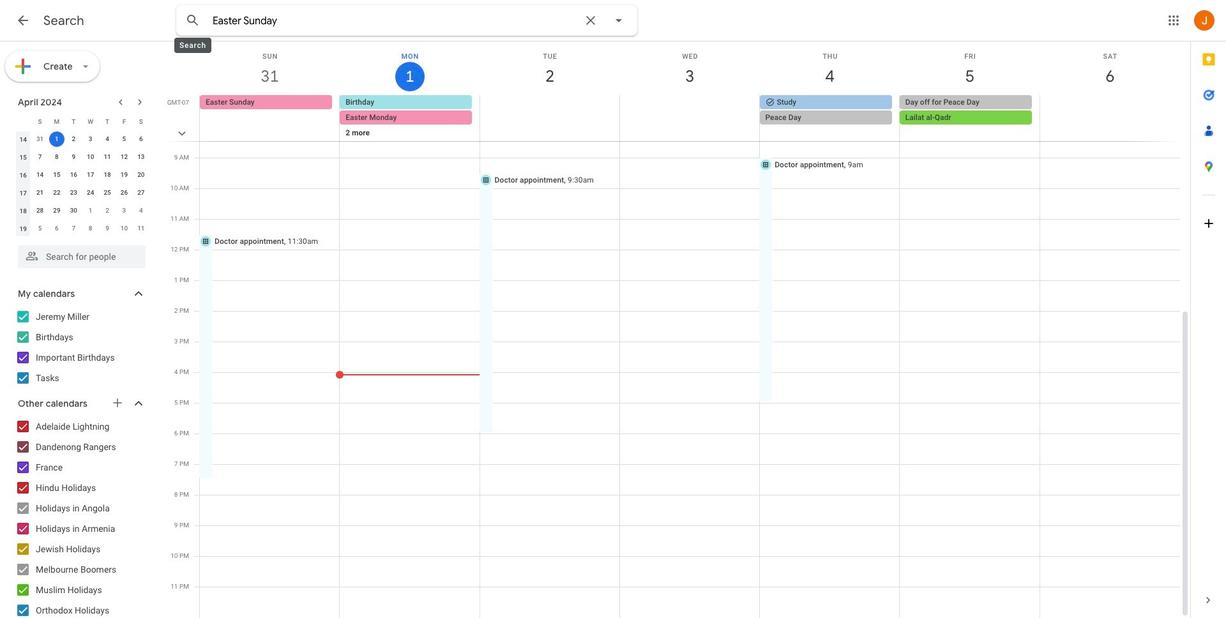 Task type: describe. For each thing, give the bounding box(es) containing it.
12 element
[[117, 150, 132, 165]]

23 element
[[66, 185, 81, 201]]

may 1 element
[[83, 203, 98, 219]]

8 element
[[49, 150, 64, 165]]

clear search image
[[578, 8, 604, 33]]

Search text field
[[213, 15, 576, 27]]

may 11 element
[[133, 221, 149, 236]]

may 6 element
[[49, 221, 64, 236]]

28 element
[[32, 203, 48, 219]]

5 element
[[117, 132, 132, 147]]

may 8 element
[[83, 221, 98, 236]]

may 7 element
[[66, 221, 81, 236]]

may 10 element
[[117, 221, 132, 236]]

other calendars list
[[3, 417, 158, 619]]

7 element
[[32, 150, 48, 165]]

may 4 element
[[133, 203, 149, 219]]

april 2024 grid
[[12, 112, 150, 238]]

17 element
[[83, 167, 98, 183]]

1, today element
[[49, 132, 64, 147]]

13 element
[[133, 150, 149, 165]]

my calendars list
[[3, 307, 158, 388]]

may 5 element
[[32, 221, 48, 236]]

4 element
[[100, 132, 115, 147]]

15 element
[[49, 167, 64, 183]]

27 element
[[133, 185, 149, 201]]

24 element
[[83, 185, 98, 201]]



Task type: locate. For each thing, give the bounding box(es) containing it.
22 element
[[49, 185, 64, 201]]

search image
[[180, 8, 206, 33]]

2 element
[[66, 132, 81, 147]]

grid
[[164, 42, 1191, 619]]

25 element
[[100, 185, 115, 201]]

cell inside row group
[[48, 130, 65, 148]]

None search field
[[176, 5, 638, 36]]

add other calendars image
[[111, 397, 124, 410]]

march 31 element
[[32, 132, 48, 147]]

row
[[194, 95, 1191, 157], [15, 112, 150, 130], [15, 130, 150, 148], [15, 148, 150, 166], [15, 166, 150, 184], [15, 184, 150, 202], [15, 202, 150, 220], [15, 220, 150, 238]]

20 element
[[133, 167, 149, 183]]

search options image
[[606, 8, 632, 33]]

Search for people text field
[[26, 245, 138, 268]]

29 element
[[49, 203, 64, 219]]

row group
[[15, 130, 150, 238]]

column header inside april 2024 grid
[[15, 112, 32, 130]]

16 element
[[66, 167, 81, 183]]

19 element
[[117, 167, 132, 183]]

column header
[[15, 112, 32, 130]]

6 element
[[133, 132, 149, 147]]

may 2 element
[[100, 203, 115, 219]]

tab list
[[1192, 42, 1227, 583]]

3 element
[[83, 132, 98, 147]]

30 element
[[66, 203, 81, 219]]

9 element
[[66, 150, 81, 165]]

heading
[[43, 13, 84, 29]]

go back image
[[15, 13, 31, 28]]

may 9 element
[[100, 221, 115, 236]]

may 3 element
[[117, 203, 132, 219]]

cell
[[340, 95, 480, 157], [480, 95, 620, 157], [620, 95, 760, 157], [760, 95, 900, 157], [900, 95, 1040, 157], [1040, 95, 1180, 157], [48, 130, 65, 148]]

row group inside april 2024 grid
[[15, 130, 150, 238]]

10 element
[[83, 150, 98, 165]]

18 element
[[100, 167, 115, 183]]

21 element
[[32, 185, 48, 201]]

26 element
[[117, 185, 132, 201]]

14 element
[[32, 167, 48, 183]]

11 element
[[100, 150, 115, 165]]

None search field
[[0, 240, 158, 268]]



Task type: vqa. For each thing, say whether or not it's contained in the screenshot.
tree
no



